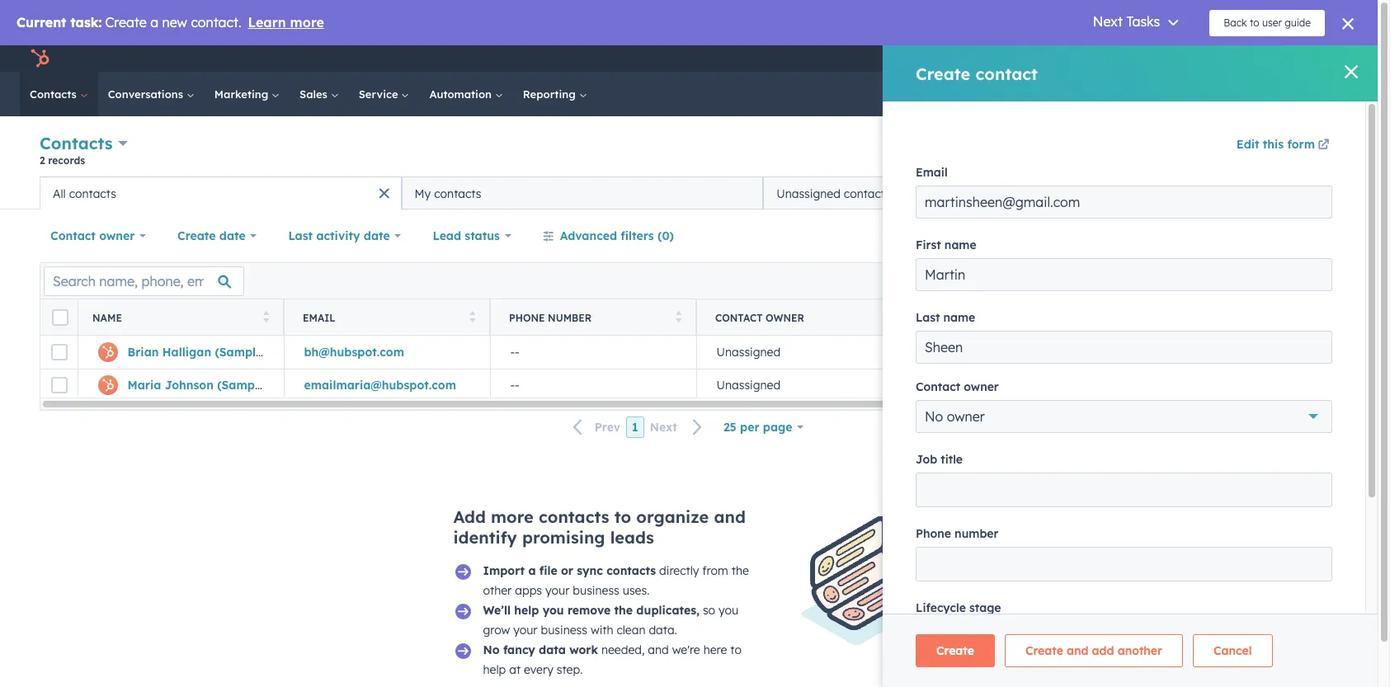 Task type: describe. For each thing, give the bounding box(es) containing it.
johnson
[[165, 378, 214, 393]]

unassigned for bh@hubspot.com
[[717, 345, 781, 360]]

lead status button
[[422, 220, 522, 253]]

apps
[[515, 584, 542, 598]]

your inside directly from the other apps your business uses.
[[546, 584, 570, 598]]

press to sort. image for phone
[[676, 311, 682, 322]]

provation
[[1210, 52, 1259, 65]]

we'll help you remove the duplicates,
[[483, 603, 700, 618]]

contacts inside add more contacts to organize and identify promising leads
[[539, 507, 610, 527]]

contact) for emailmaria@hubspot.com
[[268, 378, 318, 393]]

create for create contact
[[1255, 145, 1286, 157]]

1 you from the left
[[543, 603, 564, 618]]

no fancy data work
[[483, 643, 598, 658]]

maria johnson (sample contact)
[[128, 378, 318, 393]]

(0)
[[658, 229, 674, 243]]

contacts for my contacts
[[434, 186, 482, 201]]

unassigned for emailmaria@hubspot.com
[[717, 378, 781, 393]]

all contacts
[[53, 186, 116, 201]]

contact inside "popup button"
[[50, 229, 96, 243]]

contacts button
[[40, 131, 128, 155]]

per
[[740, 420, 760, 435]]

all for all contacts
[[53, 186, 66, 201]]

your inside "so you grow your business with clean data."
[[513, 623, 538, 638]]

edit
[[1264, 274, 1282, 287]]

1 horizontal spatial help
[[514, 603, 539, 618]]

number
[[548, 312, 592, 324]]

business inside directly from the other apps your business uses.
[[573, 584, 620, 598]]

organize
[[637, 507, 709, 527]]

identify
[[454, 527, 517, 548]]

unassigned button for bh@hubspot.com
[[697, 336, 903, 369]]

to inside needed, and we're here to help at every step.
[[731, 643, 742, 658]]

0 vertical spatial contacts
[[30, 87, 80, 101]]

here
[[704, 643, 727, 658]]

edit columns
[[1264, 274, 1324, 287]]

page
[[763, 420, 793, 435]]

next
[[650, 420, 678, 435]]

emailmaria@hubspot.com link
[[304, 378, 456, 393]]

brian halligan (sample contact)
[[128, 345, 316, 360]]

create date
[[178, 229, 246, 243]]

primary company
[[922, 312, 1022, 324]]

add for add more contacts to organize and identify promising leads
[[454, 507, 486, 527]]

data.
[[649, 623, 677, 638]]

brian
[[128, 345, 159, 360]]

help image
[[1102, 53, 1117, 68]]

contacts link
[[20, 72, 98, 116]]

service
[[359, 87, 401, 101]]

leads
[[611, 527, 654, 548]]

lead status
[[433, 229, 500, 243]]

2 records
[[40, 154, 85, 167]]

directly
[[660, 564, 699, 579]]

1
[[632, 420, 639, 435]]

needed, and we're here to help at every step.
[[483, 643, 742, 678]]

from
[[703, 564, 729, 579]]

2
[[40, 154, 45, 167]]

advanced
[[560, 229, 617, 243]]

0 horizontal spatial the
[[615, 603, 633, 618]]

reporting
[[523, 87, 579, 101]]

sales link
[[290, 72, 349, 116]]

studio
[[1299, 52, 1332, 65]]

my contacts
[[415, 186, 482, 201]]

notifications button
[[1151, 45, 1179, 72]]

my
[[415, 186, 431, 201]]

activity
[[316, 229, 360, 243]]

1 press to sort. element from the left
[[263, 311, 269, 325]]

business inside "so you grow your business with clean data."
[[541, 623, 588, 638]]

marketplaces button
[[1057, 45, 1092, 72]]

service link
[[349, 72, 420, 116]]

calling icon button
[[1026, 48, 1054, 69]]

bh@hubspot.com link
[[304, 345, 404, 360]]

25
[[724, 420, 737, 435]]

phone
[[509, 312, 545, 324]]

or
[[561, 564, 574, 579]]

brian halligan (sample contact) link
[[128, 345, 316, 360]]

records
[[48, 154, 85, 167]]

1 date from the left
[[219, 229, 246, 243]]

(sample for halligan
[[215, 345, 263, 360]]

Search name, phone, email addresses, or company search field
[[44, 266, 244, 296]]

add for add view (3/5)
[[1161, 186, 1184, 201]]

-- button for emailmaria@hubspot.com
[[490, 369, 697, 402]]

sales
[[300, 87, 331, 101]]

marketplaces image
[[1067, 53, 1082, 68]]

last activity date button
[[278, 220, 412, 253]]

view
[[1187, 186, 1214, 201]]

emailmaria@hubspot.com button
[[284, 369, 490, 402]]

we're
[[672, 643, 700, 658]]

primary company column header
[[903, 300, 1110, 336]]

emailmaria@hubspot.com
[[304, 378, 456, 393]]

contacts banner
[[40, 130, 1339, 177]]

pagination navigation
[[563, 417, 713, 439]]

press to sort. element for phone number
[[676, 311, 682, 325]]

calling icon image
[[1033, 52, 1047, 67]]

marketing
[[214, 87, 272, 101]]

you inside "so you grow your business with clean data."
[[719, 603, 739, 618]]

-- button for bh@hubspot.com
[[490, 336, 697, 369]]

search image
[[1344, 88, 1355, 100]]

all contacts button
[[40, 177, 402, 210]]

Search HubSpot search field
[[1146, 80, 1349, 108]]

1 vertical spatial owner
[[766, 312, 805, 324]]

and inside needed, and we're here to help at every step.
[[648, 643, 669, 658]]

add view (3/5)
[[1161, 186, 1246, 201]]

prev button
[[563, 417, 627, 439]]



Task type: vqa. For each thing, say whether or not it's contained in the screenshot.
the right to
yes



Task type: locate. For each thing, give the bounding box(es) containing it.
other
[[483, 584, 512, 598]]

create down the all contacts button
[[178, 229, 216, 243]]

owner inside "popup button"
[[99, 229, 135, 243]]

conversations link
[[98, 72, 205, 116]]

contact owner
[[50, 229, 135, 243], [716, 312, 805, 324]]

1 press to sort. image from the left
[[469, 311, 475, 322]]

edit columns button
[[1253, 270, 1335, 292]]

upgrade
[[963, 54, 1009, 67]]

promising
[[522, 527, 605, 548]]

help down "apps"
[[514, 603, 539, 618]]

(sample up maria johnson (sample contact) 'link'
[[215, 345, 263, 360]]

data
[[539, 643, 566, 658]]

1 vertical spatial unassigned
[[717, 345, 781, 360]]

all down 2 records
[[53, 186, 66, 201]]

last
[[288, 229, 313, 243]]

0 horizontal spatial add
[[454, 507, 486, 527]]

settings image
[[1130, 52, 1144, 67]]

1 horizontal spatial to
[[731, 643, 742, 658]]

status
[[465, 229, 500, 243]]

create for create date
[[178, 229, 216, 243]]

to left organize
[[615, 507, 631, 527]]

1 horizontal spatial and
[[714, 507, 746, 527]]

(sample for johnson
[[217, 378, 265, 393]]

create date button
[[167, 220, 268, 253]]

hubspot image
[[30, 49, 50, 69]]

hubspot link
[[20, 49, 62, 69]]

3 press to sort. element from the left
[[676, 311, 682, 325]]

settings link
[[1127, 50, 1147, 67]]

company
[[972, 312, 1022, 324]]

last activity date
[[288, 229, 390, 243]]

name
[[92, 312, 122, 324]]

bh@hubspot.com button
[[284, 336, 490, 369]]

add left view
[[1161, 186, 1184, 201]]

add
[[1161, 186, 1184, 201], [454, 507, 486, 527]]

0 horizontal spatial contact
[[50, 229, 96, 243]]

james peterson image
[[1192, 51, 1207, 66]]

0 horizontal spatial contact owner
[[50, 229, 135, 243]]

create contact
[[1255, 145, 1325, 157]]

all views link
[[1267, 177, 1339, 210]]

0 vertical spatial (sample
[[215, 345, 263, 360]]

contacts for all contacts
[[69, 186, 116, 201]]

1 vertical spatial business
[[541, 623, 588, 638]]

and up from
[[714, 507, 746, 527]]

unassigned contacts
[[777, 186, 891, 201]]

1 horizontal spatial contact
[[716, 312, 763, 324]]

1 vertical spatial create
[[178, 229, 216, 243]]

all left the views
[[1278, 186, 1292, 201]]

no
[[483, 643, 500, 658]]

0 horizontal spatial to
[[615, 507, 631, 527]]

-- button down number
[[490, 336, 697, 369]]

step.
[[557, 663, 583, 678]]

menu item
[[1021, 45, 1024, 72]]

columns
[[1285, 274, 1324, 287]]

email
[[303, 312, 336, 324]]

1 horizontal spatial add
[[1161, 186, 1184, 201]]

0 vertical spatial help
[[514, 603, 539, 618]]

1 horizontal spatial create
[[1255, 145, 1286, 157]]

2 all from the left
[[53, 186, 66, 201]]

1 vertical spatial the
[[615, 603, 633, 618]]

automation
[[430, 87, 495, 101]]

advanced filters (0) button
[[532, 220, 685, 253]]

0 vertical spatial contact owner
[[50, 229, 135, 243]]

(sample down "brian halligan (sample contact)"
[[217, 378, 265, 393]]

2 horizontal spatial press to sort. image
[[882, 311, 888, 322]]

and down data.
[[648, 643, 669, 658]]

business up data
[[541, 623, 588, 638]]

contact) for bh@hubspot.com
[[266, 345, 316, 360]]

export button
[[1191, 270, 1244, 292]]

remove
[[568, 603, 611, 618]]

fancy
[[503, 643, 535, 658]]

contact
[[50, 229, 96, 243], [716, 312, 763, 324]]

press to sort. element for contact owner
[[882, 311, 888, 325]]

unassigned button
[[697, 336, 903, 369], [697, 369, 903, 402]]

25 per page button
[[713, 411, 815, 444]]

contacts up records
[[40, 133, 113, 154]]

your down file
[[546, 584, 570, 598]]

0 vertical spatial contact
[[50, 229, 96, 243]]

2 date from the left
[[364, 229, 390, 243]]

1 button
[[627, 417, 644, 438]]

0 vertical spatial to
[[615, 507, 631, 527]]

0 horizontal spatial and
[[648, 643, 669, 658]]

you
[[543, 603, 564, 618], [719, 603, 739, 618]]

contacts for unassigned contacts
[[844, 186, 891, 201]]

1 unassigned button from the top
[[697, 336, 903, 369]]

and inside add more contacts to organize and identify promising leads
[[714, 507, 746, 527]]

views
[[1296, 186, 1328, 201]]

0 vertical spatial unassigned
[[777, 186, 841, 201]]

needed,
[[602, 643, 645, 658]]

25 per page
[[724, 420, 793, 435]]

phone number
[[509, 312, 592, 324]]

import
[[483, 564, 525, 579]]

to inside add more contacts to organize and identify promising leads
[[615, 507, 631, 527]]

create left contact on the top of the page
[[1255, 145, 1286, 157]]

unassigned
[[777, 186, 841, 201], [717, 345, 781, 360], [717, 378, 781, 393]]

-
[[510, 345, 515, 360], [515, 345, 520, 360], [923, 345, 928, 360], [928, 345, 932, 360], [510, 378, 515, 393], [515, 378, 520, 393], [923, 378, 928, 393], [928, 378, 932, 393]]

0 vertical spatial and
[[714, 507, 746, 527]]

add inside add more contacts to organize and identify promising leads
[[454, 507, 486, 527]]

contact) down press to sort. image
[[266, 345, 316, 360]]

bh@hubspot.com
[[304, 345, 404, 360]]

2 -- button from the top
[[490, 369, 697, 402]]

date down the all contacts button
[[219, 229, 246, 243]]

lead
[[433, 229, 461, 243]]

2 unassigned button from the top
[[697, 369, 903, 402]]

0 horizontal spatial help
[[483, 663, 506, 678]]

grow
[[483, 623, 510, 638]]

menu containing provation design studio
[[933, 45, 1358, 72]]

contact) down bh@hubspot.com "link"
[[268, 378, 318, 393]]

contact owner inside the contact owner "popup button"
[[50, 229, 135, 243]]

contacts
[[69, 186, 116, 201], [434, 186, 482, 201], [844, 186, 891, 201], [539, 507, 610, 527], [607, 564, 656, 579]]

1 vertical spatial your
[[513, 623, 538, 638]]

add left more
[[454, 507, 486, 527]]

1 -- button from the top
[[490, 336, 697, 369]]

to right here
[[731, 643, 742, 658]]

1 vertical spatial contact)
[[268, 378, 318, 393]]

create contact button
[[1241, 138, 1339, 165]]

prev
[[595, 420, 621, 435]]

add view (3/5) button
[[1132, 177, 1267, 210]]

1 all from the left
[[1278, 186, 1292, 201]]

2 press to sort. image from the left
[[676, 311, 682, 322]]

press to sort. image for contact
[[882, 311, 888, 322]]

2 you from the left
[[719, 603, 739, 618]]

date right activity
[[364, 229, 390, 243]]

1 vertical spatial help
[[483, 663, 506, 678]]

0 vertical spatial business
[[573, 584, 620, 598]]

next button
[[644, 417, 713, 439]]

file
[[540, 564, 558, 579]]

1 horizontal spatial press to sort. image
[[676, 311, 682, 322]]

at
[[509, 663, 521, 678]]

1 horizontal spatial contact owner
[[716, 312, 805, 324]]

1 horizontal spatial you
[[719, 603, 739, 618]]

add more contacts to organize and identify promising leads
[[454, 507, 746, 548]]

reporting link
[[513, 72, 597, 116]]

maria johnson (sample contact) link
[[128, 378, 318, 393]]

0 vertical spatial owner
[[99, 229, 135, 243]]

upgrade image
[[945, 53, 960, 68]]

press to sort. element
[[263, 311, 269, 325], [469, 311, 475, 325], [676, 311, 682, 325], [882, 311, 888, 325]]

create inside popup button
[[178, 229, 216, 243]]

so you grow your business with clean data.
[[483, 603, 739, 638]]

import a file or sync contacts
[[483, 564, 656, 579]]

2 press to sort. element from the left
[[469, 311, 475, 325]]

(3/5)
[[1218, 186, 1246, 201]]

0 horizontal spatial all
[[53, 186, 66, 201]]

0 horizontal spatial owner
[[99, 229, 135, 243]]

unassigned button for emailmaria@hubspot.com
[[697, 369, 903, 402]]

advanced filters (0)
[[560, 229, 674, 243]]

0 horizontal spatial create
[[178, 229, 216, 243]]

the up clean
[[615, 603, 633, 618]]

contacts inside popup button
[[40, 133, 113, 154]]

provation design studio
[[1210, 52, 1332, 65]]

help inside needed, and we're here to help at every step.
[[483, 663, 506, 678]]

0 vertical spatial create
[[1255, 145, 1286, 157]]

automation link
[[420, 72, 513, 116]]

-- button up prev button
[[490, 369, 697, 402]]

all
[[1278, 186, 1292, 201], [53, 186, 66, 201]]

help down no
[[483, 663, 506, 678]]

the inside directly from the other apps your business uses.
[[732, 564, 749, 579]]

1 horizontal spatial your
[[546, 584, 570, 598]]

design
[[1262, 52, 1296, 65]]

provation design studio button
[[1182, 45, 1357, 72]]

0 horizontal spatial date
[[219, 229, 246, 243]]

1 vertical spatial contact
[[716, 312, 763, 324]]

work
[[570, 643, 598, 658]]

a
[[529, 564, 536, 579]]

1 vertical spatial contacts
[[40, 133, 113, 154]]

contacts down hubspot link at the left of page
[[30, 87, 80, 101]]

2 vertical spatial unassigned
[[717, 378, 781, 393]]

0 horizontal spatial your
[[513, 623, 538, 638]]

all inside button
[[53, 186, 66, 201]]

press to sort. image
[[469, 311, 475, 322], [676, 311, 682, 322], [882, 311, 888, 322]]

sync
[[577, 564, 603, 579]]

0 vertical spatial contact)
[[266, 345, 316, 360]]

your up fancy on the bottom
[[513, 623, 538, 638]]

you right so
[[719, 603, 739, 618]]

-- button
[[490, 336, 697, 369], [490, 369, 697, 402]]

0 vertical spatial your
[[546, 584, 570, 598]]

owner
[[99, 229, 135, 243], [766, 312, 805, 324]]

unassigned contacts button
[[764, 177, 1126, 210]]

menu
[[933, 45, 1358, 72]]

maria
[[128, 378, 161, 393]]

1 horizontal spatial the
[[732, 564, 749, 579]]

create inside button
[[1255, 145, 1286, 157]]

3 press to sort. image from the left
[[882, 311, 888, 322]]

notifications image
[[1157, 53, 1172, 68]]

0 vertical spatial the
[[732, 564, 749, 579]]

1 vertical spatial and
[[648, 643, 669, 658]]

contact)
[[266, 345, 316, 360], [268, 378, 318, 393]]

search button
[[1335, 80, 1363, 108]]

add inside popup button
[[1161, 186, 1184, 201]]

business up we'll help you remove the duplicates,
[[573, 584, 620, 598]]

0 horizontal spatial press to sort. image
[[469, 311, 475, 322]]

1 vertical spatial add
[[454, 507, 486, 527]]

conversations
[[108, 87, 186, 101]]

your
[[546, 584, 570, 598], [513, 623, 538, 638]]

we'll
[[483, 603, 511, 618]]

business
[[573, 584, 620, 598], [541, 623, 588, 638]]

1 horizontal spatial date
[[364, 229, 390, 243]]

all for all views
[[1278, 186, 1292, 201]]

1 horizontal spatial owner
[[766, 312, 805, 324]]

halligan
[[162, 345, 211, 360]]

1 horizontal spatial all
[[1278, 186, 1292, 201]]

1 vertical spatial contact owner
[[716, 312, 805, 324]]

0 horizontal spatial you
[[543, 603, 564, 618]]

0 vertical spatial add
[[1161, 186, 1184, 201]]

unassigned inside button
[[777, 186, 841, 201]]

1 vertical spatial to
[[731, 643, 742, 658]]

4 press to sort. element from the left
[[882, 311, 888, 325]]

my contacts button
[[402, 177, 764, 210]]

press to sort. element for email
[[469, 311, 475, 325]]

you left remove
[[543, 603, 564, 618]]

1 vertical spatial (sample
[[217, 378, 265, 393]]

the right from
[[732, 564, 749, 579]]

directly from the other apps your business uses.
[[483, 564, 749, 598]]

contact
[[1289, 145, 1325, 157]]

press to sort. image
[[263, 311, 269, 322]]



